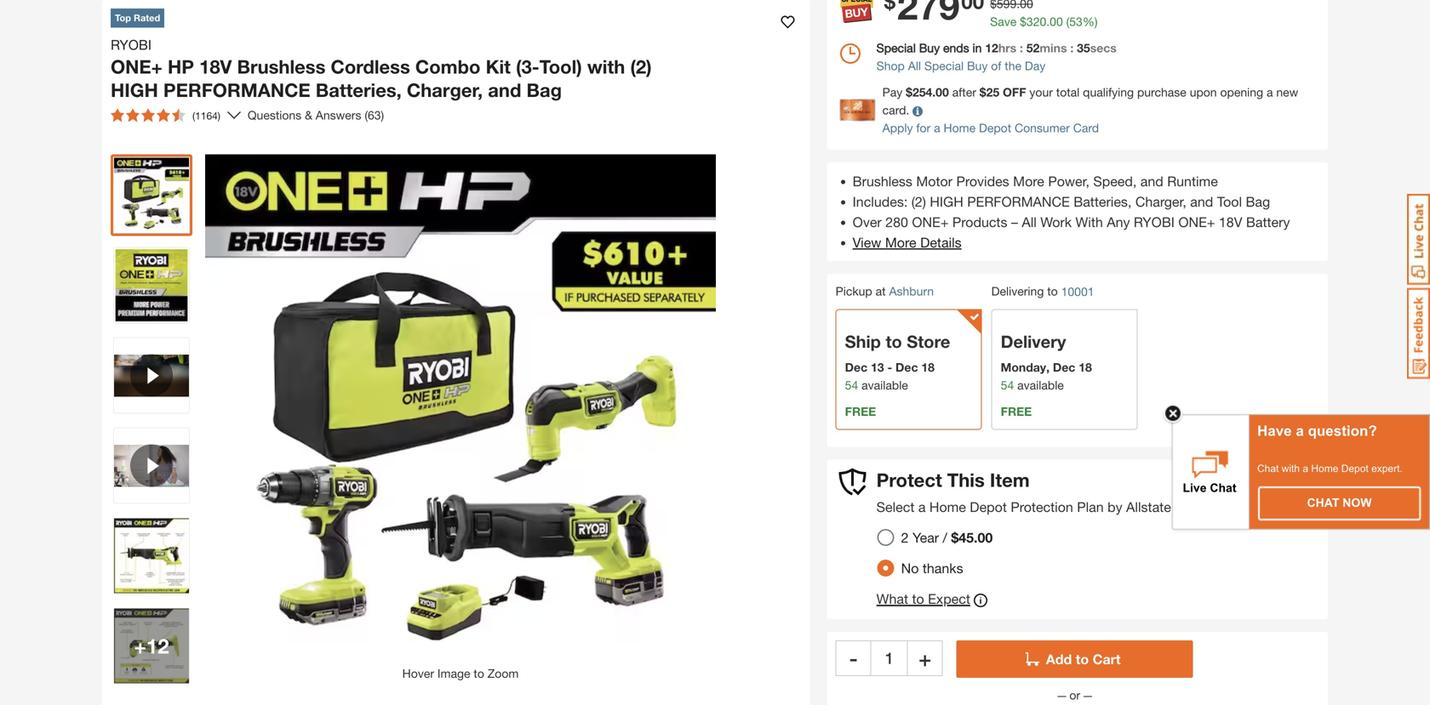 Task type: vqa. For each thing, say whether or not it's contained in the screenshot.
2nd caret icon from the bottom
no



Task type: describe. For each thing, give the bounding box(es) containing it.
$45.00
[[951, 530, 993, 546]]

2 horizontal spatial one+
[[1179, 214, 1216, 230]]

questions & answers (63)
[[248, 108, 384, 122]]

kit
[[486, 55, 511, 78]]

ship to store dec 13 - dec 18 54 available
[[845, 332, 951, 392]]

2
[[901, 530, 909, 546]]

day
[[1025, 59, 1046, 73]]

- inside - button
[[850, 647, 858, 671]]

0 horizontal spatial more
[[885, 235, 917, 251]]

10001 link
[[1062, 283, 1095, 301]]

all inside brushless motor provides more power, speed, and runtime includes: (2) high performance batteries, charger, and tool bag over 280 one+ products – all work with any ryobi one+ 18v battery view more details
[[1022, 214, 1037, 230]]

performance inside ryobi one+ hp 18v brushless cordless combo kit (3-tool) with (2) high performance batteries, charger, and bag
[[163, 79, 311, 101]]

apply now image
[[840, 99, 883, 121]]

protect
[[877, 469, 942, 492]]

plan
[[1077, 499, 1104, 515]]

or
[[1066, 689, 1084, 703]]

apply for a home depot consumer card link
[[883, 121, 1099, 135]]

off
[[1003, 85, 1027, 99]]

–
[[1012, 214, 1018, 230]]

chat
[[1258, 463, 1279, 475]]

0 horizontal spatial 12
[[146, 634, 169, 659]]

25
[[987, 85, 1000, 99]]

zoom
[[488, 667, 519, 681]]

bag inside ryobi one+ hp 18v brushless cordless combo kit (3-tool) with (2) high performance batteries, charger, and bag
[[527, 79, 562, 101]]

+ button
[[907, 641, 943, 677]]

what
[[877, 591, 909, 607]]

view more details link
[[853, 235, 962, 251]]

ends
[[943, 41, 970, 55]]

320
[[1027, 14, 1047, 29]]

for:
[[1175, 499, 1195, 515]]

%)
[[1083, 14, 1098, 29]]

depot inside protect this item select a home depot protection plan by allstate for:
[[970, 499, 1007, 515]]

(2) inside ryobi one+ hp 18v brushless cordless combo kit (3-tool) with (2) high performance batteries, charger, and bag
[[630, 55, 652, 78]]

secs
[[1091, 41, 1117, 55]]

expect
[[928, 591, 971, 607]]

with inside ryobi one+ hp 18v brushless cordless combo kit (3-tool) with (2) high performance batteries, charger, and bag
[[587, 55, 625, 78]]

products
[[953, 214, 1008, 230]]

254.00
[[913, 85, 949, 99]]

pay $ 254.00 after $ 25 off
[[883, 85, 1027, 99]]

$ for 254.00
[[906, 85, 913, 99]]

ryobi link
[[111, 34, 158, 55]]

chat now
[[1308, 497, 1372, 510]]

provides
[[957, 173, 1010, 189]]

save
[[990, 14, 1017, 29]]

pay
[[883, 85, 903, 99]]

shop
[[877, 59, 905, 73]]

for
[[917, 121, 931, 135]]

4.5 stars image
[[111, 109, 186, 122]]

(3-
[[516, 55, 540, 78]]

10001
[[1062, 285, 1095, 299]]

card.
[[883, 103, 910, 117]]

allstate
[[1127, 499, 1172, 515]]

6319071847112 image
[[114, 429, 189, 504]]

ryobi power tool combo kits pblck303k e1.1 image
[[114, 248, 189, 323]]

speed,
[[1094, 173, 1137, 189]]

after
[[953, 85, 977, 99]]

cart
[[1093, 652, 1121, 668]]

home for for
[[944, 121, 976, 135]]

(1164) button
[[104, 102, 227, 129]]

0 horizontal spatial buy
[[919, 41, 940, 55]]

chat
[[1308, 497, 1340, 510]]

+ for +
[[919, 647, 931, 671]]

ryobi inside ryobi one+ hp 18v brushless cordless combo kit (3-tool) with (2) high performance batteries, charger, and bag
[[111, 37, 152, 53]]

to for expect
[[912, 591, 924, 607]]

monday,
[[1001, 361, 1050, 375]]

6313557321112 image
[[114, 338, 189, 413]]

thanks
[[923, 561, 964, 577]]

18 inside delivery monday, dec 18 54 available
[[1079, 361, 1092, 375]]

brushless inside ryobi one+ hp 18v brushless cordless combo kit (3-tool) with (2) high performance batteries, charger, and bag
[[237, 55, 326, 78]]

card
[[1074, 121, 1099, 135]]

question?
[[1308, 423, 1378, 439]]

runtime
[[1168, 173, 1218, 189]]

upon
[[1190, 85, 1217, 99]]

home for with
[[1312, 463, 1339, 475]]

free for monday,
[[1001, 405, 1032, 419]]

brushless motor provides more power, speed, and runtime includes: (2) high performance batteries, charger, and tool bag over 280 one+ products – all work with any ryobi one+ 18v battery view more details
[[853, 173, 1290, 251]]

the
[[1005, 59, 1022, 73]]

purchase
[[1138, 85, 1187, 99]]

store
[[907, 332, 951, 352]]

feedback link image
[[1408, 288, 1431, 380]]

a right chat
[[1303, 463, 1309, 475]]

- inside ship to store dec 13 - dec 18 54 available
[[888, 361, 893, 375]]

charger, inside brushless motor provides more power, speed, and runtime includes: (2) high performance batteries, charger, and tool bag over 280 one+ products – all work with any ryobi one+ 18v battery view more details
[[1136, 194, 1187, 210]]

apply
[[883, 121, 913, 135]]

of
[[991, 59, 1002, 73]]

1 vertical spatial with
[[1282, 463, 1300, 475]]

12 inside special buy ends in 12 hrs : 52 mins : 35 secs shop all special buy of the day
[[985, 41, 999, 55]]

opening
[[1221, 85, 1264, 99]]

by
[[1108, 499, 1123, 515]]

0 vertical spatial more
[[1013, 173, 1045, 189]]

combo
[[415, 55, 481, 78]]

ship
[[845, 332, 881, 352]]

depot for expert.
[[1342, 463, 1369, 475]]

info image
[[913, 106, 923, 117]]

your
[[1030, 85, 1053, 99]]

add to cart button
[[957, 641, 1194, 679]]

(2) inside brushless motor provides more power, speed, and runtime includes: (2) high performance batteries, charger, and tool bag over 280 one+ products – all work with any ryobi one+ 18v battery view more details
[[912, 194, 926, 210]]

in
[[973, 41, 982, 55]]

mins
[[1040, 41, 1067, 55]]

delivery monday, dec 18 54 available
[[1001, 332, 1092, 392]]

apply for a home depot consumer card
[[883, 121, 1099, 135]]

cordless
[[331, 55, 410, 78]]

pickup at ashburn
[[836, 284, 934, 298]]

option group containing 2 year /
[[871, 523, 1007, 584]]

+ 12
[[134, 634, 169, 659]]

over
[[853, 214, 882, 230]]

performance inside brushless motor provides more power, speed, and runtime includes: (2) high performance batteries, charger, and tool bag over 280 one+ products – all work with any ryobi one+ 18v battery view more details
[[967, 194, 1070, 210]]

select
[[877, 499, 915, 515]]

your total qualifying purchase upon opening a new card.
[[883, 85, 1299, 117]]

tool
[[1217, 194, 1242, 210]]

&
[[305, 108, 312, 122]]

to for cart
[[1076, 652, 1089, 668]]

one+ inside ryobi one+ hp 18v brushless cordless combo kit (3-tool) with (2) high performance batteries, charger, and bag
[[111, 55, 163, 78]]

1 vertical spatial special
[[925, 59, 964, 73]]

any
[[1107, 214, 1130, 230]]

18v inside ryobi one+ hp 18v brushless cordless combo kit (3-tool) with (2) high performance batteries, charger, and bag
[[199, 55, 232, 78]]

dec inside delivery monday, dec 18 54 available
[[1053, 361, 1076, 375]]

shop all special buy of the day link
[[840, 57, 1316, 75]]

high inside ryobi one+ hp 18v brushless cordless combo kit (3-tool) with (2) high performance batteries, charger, and bag
[[111, 79, 158, 101]]

53
[[1070, 14, 1083, 29]]

ryobi power tool combo kits pblck303k 40.2 image
[[114, 519, 189, 594]]



Task type: locate. For each thing, give the bounding box(es) containing it.
00
[[1050, 14, 1063, 29]]

free down 13
[[845, 405, 876, 419]]

ashburn
[[889, 284, 934, 298]]

$ right save
[[1020, 14, 1027, 29]]

0 vertical spatial bag
[[527, 79, 562, 101]]

no
[[901, 561, 919, 577]]

1 : from the left
[[1020, 41, 1023, 55]]

ryobi right any
[[1134, 214, 1175, 230]]

save $ 320 . 00 ( 53 %)
[[990, 14, 1098, 29]]

- right 13
[[888, 361, 893, 375]]

1 vertical spatial (2)
[[912, 194, 926, 210]]

with right tool)
[[587, 55, 625, 78]]

0 vertical spatial home
[[944, 121, 976, 135]]

0 vertical spatial high
[[111, 79, 158, 101]]

and down runtime
[[1191, 194, 1214, 210]]

home down after
[[944, 121, 976, 135]]

18v
[[199, 55, 232, 78], [1219, 214, 1243, 230]]

0 horizontal spatial and
[[488, 79, 521, 101]]

details
[[921, 235, 962, 251]]

more down 280
[[885, 235, 917, 251]]

1 free from the left
[[845, 405, 876, 419]]

chat now link
[[1259, 488, 1420, 520]]

delivering
[[992, 284, 1044, 298]]

0 vertical spatial buy
[[919, 41, 940, 55]]

0 vertical spatial brushless
[[237, 55, 326, 78]]

1 horizontal spatial ryobi
[[1134, 214, 1175, 230]]

1 horizontal spatial brushless
[[853, 173, 913, 189]]

batteries, inside ryobi one+ hp 18v brushless cordless combo kit (3-tool) with (2) high performance batteries, charger, and bag
[[316, 79, 402, 101]]

what to expect button
[[877, 591, 988, 611]]

1 vertical spatial performance
[[967, 194, 1070, 210]]

have
[[1258, 423, 1292, 439]]

answers
[[316, 108, 361, 122]]

brushless up the includes:
[[853, 173, 913, 189]]

1 vertical spatial buy
[[967, 59, 988, 73]]

None field
[[872, 641, 907, 677]]

a left new
[[1267, 85, 1273, 99]]

and right speed,
[[1141, 173, 1164, 189]]

year
[[913, 530, 939, 546]]

to left 10001 on the top right
[[1048, 284, 1058, 298]]

1 horizontal spatial charger,
[[1136, 194, 1187, 210]]

1 horizontal spatial bag
[[1246, 194, 1271, 210]]

to left zoom
[[474, 667, 484, 681]]

2 dec from the left
[[896, 361, 918, 375]]

bag inside brushless motor provides more power, speed, and runtime includes: (2) high performance batteries, charger, and tool bag over 280 one+ products – all work with any ryobi one+ 18v battery view more details
[[1246, 194, 1271, 210]]

to for 10001
[[1048, 284, 1058, 298]]

0 horizontal spatial 54
[[845, 378, 859, 392]]

high inside brushless motor provides more power, speed, and runtime includes: (2) high performance batteries, charger, and tool bag over 280 one+ products – all work with any ryobi one+ 18v battery view more details
[[930, 194, 964, 210]]

depot for consumer
[[979, 121, 1012, 135]]

one+ down the ryobi link
[[111, 55, 163, 78]]

1 vertical spatial -
[[850, 647, 858, 671]]

high up 4.5 stars image
[[111, 79, 158, 101]]

batteries, inside brushless motor provides more power, speed, and runtime includes: (2) high performance batteries, charger, and tool bag over 280 one+ products – all work with any ryobi one+ 18v battery view more details
[[1074, 194, 1132, 210]]

buy
[[919, 41, 940, 55], [967, 59, 988, 73]]

1 horizontal spatial 18v
[[1219, 214, 1243, 230]]

0 vertical spatial with
[[587, 55, 625, 78]]

0 horizontal spatial special
[[877, 41, 916, 55]]

0 horizontal spatial batteries,
[[316, 79, 402, 101]]

to inside delivering to 10001
[[1048, 284, 1058, 298]]

0 vertical spatial -
[[888, 361, 893, 375]]

option group
[[871, 523, 1007, 584]]

delivering to 10001
[[992, 284, 1095, 299]]

a right select
[[919, 499, 926, 515]]

bag
[[527, 79, 562, 101], [1246, 194, 1271, 210]]

top rated
[[115, 12, 160, 23]]

to right the what
[[912, 591, 924, 607]]

battery
[[1247, 214, 1290, 230]]

1 vertical spatial high
[[930, 194, 964, 210]]

2 free from the left
[[1001, 405, 1032, 419]]

0 vertical spatial 18v
[[199, 55, 232, 78]]

1 vertical spatial bag
[[1246, 194, 1271, 210]]

top
[[115, 12, 131, 23]]

all right shop
[[908, 59, 921, 73]]

includes:
[[853, 194, 908, 210]]

54 down monday,
[[1001, 378, 1014, 392]]

1 horizontal spatial one+
[[912, 214, 949, 230]]

1 horizontal spatial (2)
[[912, 194, 926, 210]]

performance up (1164)
[[163, 79, 311, 101]]

1 horizontal spatial :
[[1071, 41, 1074, 55]]

to
[[1048, 284, 1058, 298], [886, 332, 902, 352], [912, 591, 924, 607], [1076, 652, 1089, 668], [474, 667, 484, 681]]

0 horizontal spatial ryobi
[[111, 37, 152, 53]]

0 vertical spatial all
[[908, 59, 921, 73]]

1 vertical spatial and
[[1141, 173, 1164, 189]]

to inside ship to store dec 13 - dec 18 54 available
[[886, 332, 902, 352]]

protection
[[1011, 499, 1074, 515]]

one+ down runtime
[[1179, 214, 1216, 230]]

hover
[[402, 667, 434, 681]]

1 horizontal spatial more
[[1013, 173, 1045, 189]]

depot down item
[[970, 499, 1007, 515]]

18 inside ship to store dec 13 - dec 18 54 available
[[922, 361, 935, 375]]

expert.
[[1372, 463, 1403, 475]]

protect this item select a home depot protection plan by allstate for:
[[877, 469, 1195, 515]]

1 18 from the left
[[922, 361, 935, 375]]

batteries, down cordless
[[316, 79, 402, 101]]

batteries, down speed,
[[1074, 194, 1132, 210]]

0 horizontal spatial performance
[[163, 79, 311, 101]]

0 horizontal spatial bag
[[527, 79, 562, 101]]

ashburn button
[[889, 284, 934, 298]]

a
[[1267, 85, 1273, 99], [934, 121, 941, 135], [1296, 423, 1304, 439], [1303, 463, 1309, 475], [919, 499, 926, 515]]

dec right 13
[[896, 361, 918, 375]]

/
[[943, 530, 948, 546]]

18v inside brushless motor provides more power, speed, and runtime includes: (2) high performance batteries, charger, and tool bag over 280 one+ products – all work with any ryobi one+ 18v battery view more details
[[1219, 214, 1243, 230]]

add to cart
[[1046, 652, 1121, 668]]

have a question?
[[1258, 423, 1378, 439]]

1 horizontal spatial and
[[1141, 173, 1164, 189]]

free down monday,
[[1001, 405, 1032, 419]]

pickup
[[836, 284, 873, 298]]

$ right after
[[980, 85, 987, 99]]

0 horizontal spatial +
[[134, 634, 146, 659]]

0 horizontal spatial (2)
[[630, 55, 652, 78]]

1 dec from the left
[[845, 361, 868, 375]]

to for store
[[886, 332, 902, 352]]

motor
[[917, 173, 953, 189]]

0 horizontal spatial high
[[111, 79, 158, 101]]

18
[[922, 361, 935, 375], [1079, 361, 1092, 375]]

buy left ends
[[919, 41, 940, 55]]

hover image to zoom button
[[205, 155, 716, 683]]

18v down tool
[[1219, 214, 1243, 230]]

rated
[[134, 12, 160, 23]]

one+ up 'details'
[[912, 214, 949, 230]]

home inside protect this item select a home depot protection plan by allstate for:
[[930, 499, 966, 515]]

1 54 from the left
[[845, 378, 859, 392]]

available inside ship to store dec 13 - dec 18 54 available
[[862, 378, 908, 392]]

special buy ends in 12 hrs : 52 mins : 35 secs shop all special buy of the day
[[877, 41, 1117, 73]]

available inside delivery monday, dec 18 54 available
[[1018, 378, 1064, 392]]

+ inside button
[[919, 647, 931, 671]]

0 vertical spatial batteries,
[[316, 79, 402, 101]]

more left power,
[[1013, 173, 1045, 189]]

2 horizontal spatial $
[[1020, 14, 1027, 29]]

1 horizontal spatial special
[[925, 59, 964, 73]]

special
[[877, 41, 916, 55], [925, 59, 964, 73]]

a right have
[[1296, 423, 1304, 439]]

a right for
[[934, 121, 941, 135]]

available down monday,
[[1018, 378, 1064, 392]]

now
[[1343, 497, 1372, 510]]

1 vertical spatial brushless
[[853, 173, 913, 189]]

$ for 320
[[1020, 14, 1027, 29]]

ryobi inside brushless motor provides more power, speed, and runtime includes: (2) high performance batteries, charger, and tool bag over 280 one+ products – all work with any ryobi one+ 18v battery view more details
[[1134, 214, 1175, 230]]

0 horizontal spatial with
[[587, 55, 625, 78]]

ryobi power tool combo kits pblck303k a0.3 image
[[114, 609, 189, 684]]

buy down in
[[967, 59, 988, 73]]

1 horizontal spatial batteries,
[[1074, 194, 1132, 210]]

questions
[[248, 108, 302, 122]]

1 horizontal spatial available
[[1018, 378, 1064, 392]]

brushless up "questions" at the top left of the page
[[237, 55, 326, 78]]

hrs
[[999, 41, 1017, 55]]

available down 13
[[862, 378, 908, 392]]

+ for + 12
[[134, 634, 146, 659]]

add
[[1046, 652, 1072, 668]]

(63)
[[365, 108, 384, 122]]

2 available from the left
[[1018, 378, 1064, 392]]

0 horizontal spatial 18v
[[199, 55, 232, 78]]

performance up –
[[967, 194, 1070, 210]]

52
[[1027, 41, 1040, 55]]

2 18 from the left
[[1079, 361, 1092, 375]]

depot left expert.
[[1342, 463, 1369, 475]]

a inside protect this item select a home depot protection plan by allstate for:
[[919, 499, 926, 515]]

ryobi down top rated
[[111, 37, 152, 53]]

: left "35"
[[1071, 41, 1074, 55]]

with right chat
[[1282, 463, 1300, 475]]

1 vertical spatial charger,
[[1136, 194, 1187, 210]]

54 inside delivery monday, dec 18 54 available
[[1001, 378, 1014, 392]]

all inside special buy ends in 12 hrs : 52 mins : 35 secs shop all special buy of the day
[[908, 59, 921, 73]]

hp
[[168, 55, 194, 78]]

depot down 25
[[979, 121, 1012, 135]]

batteries,
[[316, 79, 402, 101], [1074, 194, 1132, 210]]

image
[[438, 667, 470, 681]]

- button
[[836, 641, 872, 677]]

brushless
[[237, 55, 326, 78], [853, 173, 913, 189]]

2 : from the left
[[1071, 41, 1074, 55]]

0 horizontal spatial -
[[850, 647, 858, 671]]

view
[[853, 235, 882, 251]]

free for to
[[845, 405, 876, 419]]

0 vertical spatial depot
[[979, 121, 1012, 135]]

special down ends
[[925, 59, 964, 73]]

13
[[871, 361, 884, 375]]

total
[[1057, 85, 1080, 99]]

1 available from the left
[[862, 378, 908, 392]]

0 horizontal spatial available
[[862, 378, 908, 392]]

special up shop
[[877, 41, 916, 55]]

0 horizontal spatial $
[[906, 85, 913, 99]]

1 horizontal spatial dec
[[896, 361, 918, 375]]

charger, down combo
[[407, 79, 483, 101]]

1 horizontal spatial with
[[1282, 463, 1300, 475]]

$ right pay
[[906, 85, 913, 99]]

to right add
[[1076, 652, 1089, 668]]

1 vertical spatial all
[[1022, 214, 1037, 230]]

2 vertical spatial home
[[930, 499, 966, 515]]

: left 52
[[1020, 41, 1023, 55]]

(1164)
[[192, 110, 220, 122]]

1 horizontal spatial all
[[1022, 214, 1037, 230]]

0 vertical spatial (2)
[[630, 55, 652, 78]]

1 horizontal spatial -
[[888, 361, 893, 375]]

0 vertical spatial ryobi
[[111, 37, 152, 53]]

(2) right tool)
[[630, 55, 652, 78]]

1 vertical spatial batteries,
[[1074, 194, 1132, 210]]

1 vertical spatial 12
[[146, 634, 169, 659]]

0 horizontal spatial brushless
[[237, 55, 326, 78]]

0 vertical spatial performance
[[163, 79, 311, 101]]

1 horizontal spatial 18
[[1079, 361, 1092, 375]]

0 horizontal spatial 18
[[922, 361, 935, 375]]

depot
[[979, 121, 1012, 135], [1342, 463, 1369, 475], [970, 499, 1007, 515]]

1 vertical spatial home
[[1312, 463, 1339, 475]]

1 vertical spatial depot
[[1342, 463, 1369, 475]]

1 vertical spatial 18v
[[1219, 214, 1243, 230]]

.
[[1047, 14, 1050, 29]]

available
[[862, 378, 908, 392], [1018, 378, 1064, 392]]

1 horizontal spatial high
[[930, 194, 964, 210]]

all right –
[[1022, 214, 1037, 230]]

a inside your total qualifying purchase upon opening a new card.
[[1267, 85, 1273, 99]]

ryobi power tool combo kits pblck303k 64.0 image
[[114, 158, 189, 233]]

dec right monday,
[[1053, 361, 1076, 375]]

1 horizontal spatial performance
[[967, 194, 1070, 210]]

2 vertical spatial depot
[[970, 499, 1007, 515]]

high down motor at the right of page
[[930, 194, 964, 210]]

(2) down motor at the right of page
[[912, 194, 926, 210]]

1 vertical spatial ryobi
[[1134, 214, 1175, 230]]

1 horizontal spatial +
[[919, 647, 931, 671]]

ryobi
[[111, 37, 152, 53], [1134, 214, 1175, 230]]

charger, inside ryobi one+ hp 18v brushless cordless combo kit (3-tool) with (2) high performance batteries, charger, and bag
[[407, 79, 483, 101]]

brushless inside brushless motor provides more power, speed, and runtime includes: (2) high performance batteries, charger, and tool bag over 280 one+ products – all work with any ryobi one+ 18v battery view more details
[[853, 173, 913, 189]]

power,
[[1048, 173, 1090, 189]]

1 horizontal spatial 12
[[985, 41, 999, 55]]

18v right hp
[[199, 55, 232, 78]]

- left + button on the bottom right
[[850, 647, 858, 671]]

18 down store
[[922, 361, 935, 375]]

0 horizontal spatial free
[[845, 405, 876, 419]]

all
[[908, 59, 921, 73], [1022, 214, 1037, 230]]

and inside ryobi one+ hp 18v brushless cordless combo kit (3-tool) with (2) high performance batteries, charger, and bag
[[488, 79, 521, 101]]

2 horizontal spatial and
[[1191, 194, 1214, 210]]

54 inside ship to store dec 13 - dec 18 54 available
[[845, 378, 859, 392]]

dec left 13
[[845, 361, 868, 375]]

0 horizontal spatial :
[[1020, 41, 1023, 55]]

280
[[886, 214, 908, 230]]

bag down (3-
[[527, 79, 562, 101]]

live chat image
[[1408, 194, 1431, 285]]

0 horizontal spatial dec
[[845, 361, 868, 375]]

bag up battery at top
[[1246, 194, 1271, 210]]

0 horizontal spatial charger,
[[407, 79, 483, 101]]

at
[[876, 284, 886, 298]]

no thanks
[[901, 561, 964, 577]]

(2)
[[630, 55, 652, 78], [912, 194, 926, 210]]

54 down ship
[[845, 378, 859, 392]]

1 vertical spatial more
[[885, 235, 917, 251]]

2 54 from the left
[[1001, 378, 1014, 392]]

home up "chat"
[[1312, 463, 1339, 475]]

and down kit
[[488, 79, 521, 101]]

ryobi one+ hp 18v brushless cordless combo kit (3-tool) with (2) high performance batteries, charger, and bag
[[111, 37, 652, 101]]

2 vertical spatial and
[[1191, 194, 1214, 210]]

chat with a home depot expert.
[[1258, 463, 1403, 475]]

free
[[845, 405, 876, 419], [1001, 405, 1032, 419]]

charger, down runtime
[[1136, 194, 1187, 210]]

18 right monday,
[[1079, 361, 1092, 375]]

to right ship
[[886, 332, 902, 352]]

0 horizontal spatial all
[[908, 59, 921, 73]]

0 horizontal spatial one+
[[111, 55, 163, 78]]

1 horizontal spatial 54
[[1001, 378, 1014, 392]]

1 horizontal spatial $
[[980, 85, 987, 99]]

0 vertical spatial charger,
[[407, 79, 483, 101]]

+
[[134, 634, 146, 659], [919, 647, 931, 671]]

0 vertical spatial special
[[877, 41, 916, 55]]

home up 2 year / $45.00
[[930, 499, 966, 515]]

0 vertical spatial and
[[488, 79, 521, 101]]

1 horizontal spatial free
[[1001, 405, 1032, 419]]

(1164) link
[[104, 102, 241, 129]]

0 vertical spatial 12
[[985, 41, 999, 55]]

3 dec from the left
[[1053, 361, 1076, 375]]

1 horizontal spatial buy
[[967, 59, 988, 73]]

consumer
[[1015, 121, 1070, 135]]

2 horizontal spatial dec
[[1053, 361, 1076, 375]]



